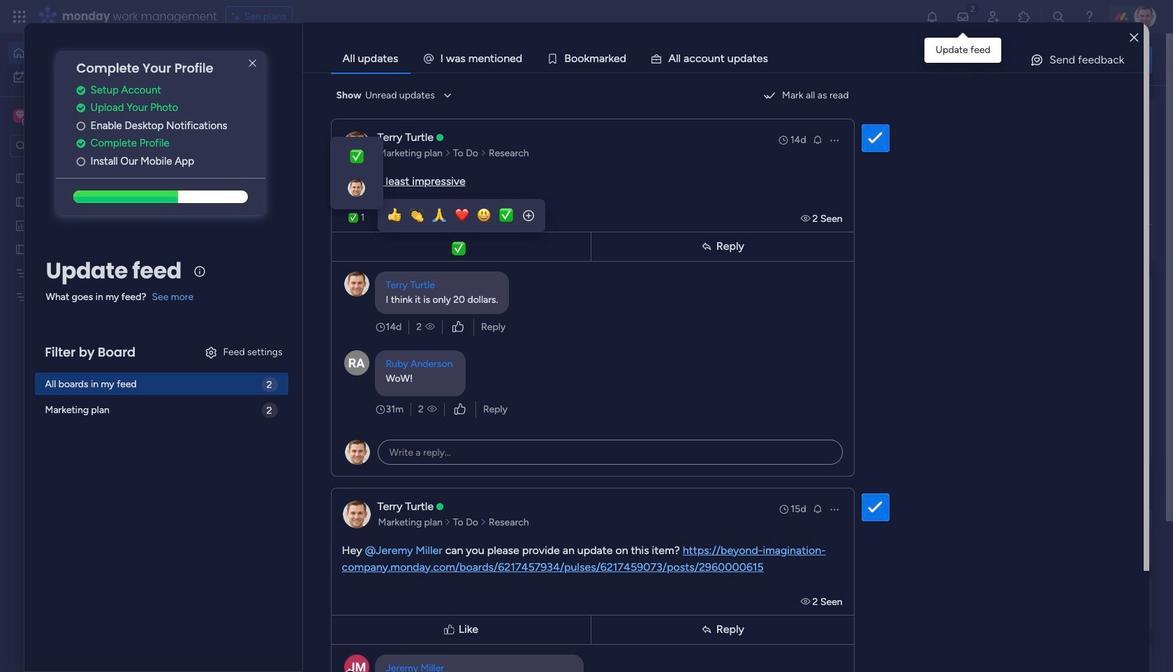 Task type: describe. For each thing, give the bounding box(es) containing it.
terry turtle image
[[1135, 6, 1157, 28]]

quick search results list box
[[216, 131, 910, 487]]

help image
[[1083, 10, 1097, 24]]

2 vertical spatial option
[[0, 165, 178, 168]]

give feedback image
[[1030, 53, 1044, 67]]

see plans image
[[232, 9, 244, 24]]

v2 like image
[[455, 402, 466, 417]]

circle o image
[[77, 121, 86, 131]]

circle o image
[[77, 156, 86, 167]]

0 horizontal spatial dapulse x slim image
[[244, 55, 261, 72]]

v2 seen image for v2 like image
[[426, 320, 435, 334]]

v2 like image
[[453, 320, 464, 335]]

templates image image
[[956, 281, 1140, 377]]

close recently visited image
[[216, 114, 233, 131]]

v2 user feedback image
[[955, 52, 965, 68]]

workspace image
[[13, 108, 27, 124]]

workspace image
[[15, 108, 25, 124]]

1 add to favorites image from the left
[[414, 255, 428, 269]]

select product image
[[13, 10, 27, 24]]

v2 bolt switch image
[[1063, 52, 1072, 67]]

check circle image
[[77, 139, 86, 149]]

1 vertical spatial option
[[8, 66, 170, 88]]

update feed image
[[956, 10, 970, 24]]

close image
[[1131, 32, 1139, 43]]

notifications image
[[926, 10, 940, 24]]

slider arrow image for reminder icon related to options image
[[481, 516, 487, 530]]

help center element
[[943, 576, 1153, 632]]

search everything image
[[1052, 10, 1066, 24]]

2 add to favorites image from the left
[[643, 255, 657, 269]]

slider arrow image for options icon's reminder icon
[[481, 146, 487, 160]]

1 vertical spatial dapulse x slim image
[[1132, 101, 1149, 118]]



Task type: vqa. For each thing, say whether or not it's contained in the screenshot.
Contact sales element
yes



Task type: locate. For each thing, give the bounding box(es) containing it.
tab
[[331, 45, 410, 73]]

1 horizontal spatial dapulse x slim image
[[1132, 101, 1149, 118]]

reminder image left options icon
[[812, 134, 823, 145]]

1 check circle image from the top
[[77, 85, 86, 96]]

v2 seen image left v2 like image
[[426, 320, 435, 334]]

slider arrow image
[[481, 146, 487, 160], [445, 516, 451, 530], [481, 516, 487, 530]]

0 vertical spatial dapulse x slim image
[[244, 55, 261, 72]]

options image
[[829, 134, 840, 146]]

workspace selection element
[[13, 108, 117, 126]]

2 check circle image from the top
[[77, 103, 86, 113]]

add to favorites image
[[414, 255, 428, 269], [643, 255, 657, 269]]

remove from favorites image
[[414, 427, 428, 441]]

reminder image for options icon
[[812, 134, 823, 145]]

options image
[[829, 504, 840, 515]]

invite members image
[[987, 10, 1001, 24]]

1 reminder image from the top
[[812, 134, 823, 145]]

reminder image for options image
[[812, 503, 823, 515]]

0 vertical spatial option
[[8, 42, 170, 64]]

2 reminder image from the top
[[812, 503, 823, 515]]

check circle image up circle o image
[[77, 103, 86, 113]]

slider arrow image
[[445, 146, 451, 160]]

0 horizontal spatial add to favorites image
[[414, 255, 428, 269]]

getting started element
[[943, 509, 1153, 565]]

v2 seen image up remove from favorites icon
[[427, 403, 437, 417]]

check circle image up workspace selection element
[[77, 85, 86, 96]]

0 vertical spatial reminder image
[[812, 134, 823, 145]]

1 horizontal spatial add to favorites image
[[643, 255, 657, 269]]

1 vertical spatial v2 seen image
[[801, 596, 813, 608]]

option
[[8, 42, 170, 64], [8, 66, 170, 88], [0, 165, 178, 168]]

2 element
[[357, 526, 374, 543]]

1 vertical spatial v2 seen image
[[427, 403, 437, 417]]

1 v2 seen image from the top
[[801, 213, 813, 225]]

reminder image left options image
[[812, 503, 823, 515]]

reminder image
[[812, 134, 823, 145], [812, 503, 823, 515]]

dapulse x slim image
[[244, 55, 261, 72], [1132, 101, 1149, 118]]

v2 seen image for v2 like icon
[[427, 403, 437, 417]]

Search in workspace field
[[29, 138, 117, 154]]

v2 seen image
[[426, 320, 435, 334], [427, 403, 437, 417]]

public board image
[[15, 171, 28, 184], [15, 195, 28, 208], [15, 242, 28, 256], [462, 255, 477, 270], [690, 255, 706, 270]]

tab list
[[331, 45, 1145, 73]]

public dashboard image
[[15, 219, 28, 232]]

2 v2 seen image from the top
[[801, 596, 813, 608]]

check circle image
[[77, 85, 86, 96], [77, 103, 86, 113]]

contact sales element
[[943, 643, 1153, 673]]

list box
[[0, 163, 178, 497]]

1 vertical spatial reminder image
[[812, 503, 823, 515]]

2 image
[[967, 1, 980, 16]]

v2 seen image
[[801, 213, 813, 225], [801, 596, 813, 608]]

0 vertical spatial v2 seen image
[[801, 213, 813, 225]]

monday marketplace image
[[1018, 10, 1032, 24]]

1 vertical spatial check circle image
[[77, 103, 86, 113]]

0 vertical spatial check circle image
[[77, 85, 86, 96]]

0 vertical spatial v2 seen image
[[426, 320, 435, 334]]



